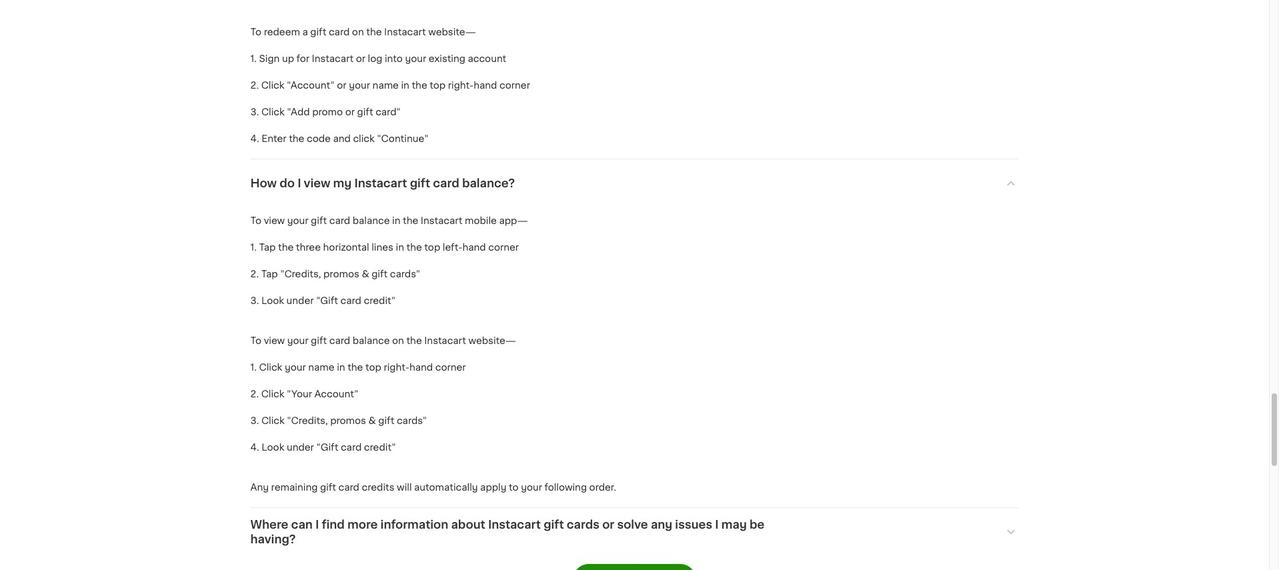 Task type: locate. For each thing, give the bounding box(es) containing it.
cards"
[[390, 270, 420, 279], [397, 416, 427, 426]]

card down account"
[[341, 443, 362, 452]]

0 vertical spatial corner
[[488, 243, 519, 252]]

0 vertical spatial in
[[392, 216, 401, 226]]

&
[[362, 270, 369, 279], [369, 416, 376, 426]]

account"
[[315, 390, 359, 399]]

0 horizontal spatial i
[[298, 178, 301, 189]]

1 vertical spatial hand
[[410, 363, 433, 372]]

where can i find more information about instacart gift cards or solve any issues i may be having?
[[250, 520, 765, 545]]

top
[[424, 243, 440, 252], [366, 363, 381, 372]]

find
[[322, 520, 345, 531]]

1 to from the top
[[250, 216, 262, 226]]

2 balance from the top
[[353, 336, 390, 346]]

2 to from the top
[[250, 336, 262, 346]]

to
[[250, 216, 262, 226], [250, 336, 262, 346]]

balance left on
[[353, 336, 390, 346]]

card
[[433, 178, 459, 189], [329, 216, 350, 226], [341, 296, 362, 306], [329, 336, 350, 346], [341, 443, 362, 452], [339, 483, 360, 493]]

the down the how do i view my instacart gift card balance?
[[403, 216, 418, 226]]

1 horizontal spatial corner
[[488, 243, 519, 252]]

card inside how do i view my instacart gift card balance? dropdown button
[[433, 178, 459, 189]]

gift
[[410, 178, 430, 189], [311, 216, 327, 226], [372, 270, 388, 279], [311, 336, 327, 346], [378, 416, 394, 426], [320, 483, 336, 493], [544, 520, 564, 531]]

1 vertical spatial top
[[366, 363, 381, 372]]

top left left-
[[424, 243, 440, 252]]

your up name
[[287, 336, 309, 346]]

i right do on the top left of page
[[298, 178, 301, 189]]

credit"
[[364, 296, 396, 306], [364, 443, 396, 452]]

i for can
[[315, 520, 319, 531]]

to
[[509, 483, 519, 493]]

click
[[259, 363, 282, 372], [261, 390, 285, 399], [261, 416, 285, 426]]

0 vertical spatial look
[[261, 296, 284, 306]]

i right can
[[315, 520, 319, 531]]

1 horizontal spatial hand
[[463, 243, 486, 252]]

in up "lines"
[[392, 216, 401, 226]]

0 vertical spatial 3.
[[250, 296, 259, 306]]

card left balance?
[[433, 178, 459, 189]]

i
[[298, 178, 301, 189], [315, 520, 319, 531], [715, 520, 719, 531]]

0 vertical spatial balance
[[353, 216, 390, 226]]

"gift down three
[[316, 296, 338, 306]]

in
[[392, 216, 401, 226], [396, 243, 404, 252], [337, 363, 345, 372]]

any
[[250, 483, 269, 493]]

instacart down the 'to'
[[488, 520, 541, 531]]

1 vertical spatial &
[[369, 416, 376, 426]]

2 1. from the top
[[250, 363, 257, 372]]

on
[[392, 336, 404, 346]]

2 3. from the top
[[250, 416, 259, 426]]

promos down account"
[[330, 416, 366, 426]]

under down three
[[287, 296, 314, 306]]

about
[[451, 520, 485, 531]]

2 "gift from the top
[[316, 443, 338, 452]]

how do i view my instacart gift card balance? button
[[250, 160, 1019, 208]]

balance up "lines"
[[353, 216, 390, 226]]

1 horizontal spatial top
[[424, 243, 440, 252]]

card down horizontal
[[341, 296, 362, 306]]

"credits, down three
[[280, 270, 321, 279]]

instacart
[[354, 178, 407, 189], [421, 216, 463, 226], [424, 336, 466, 346], [488, 520, 541, 531]]

4.
[[250, 443, 259, 452]]

"gift up remaining
[[316, 443, 338, 452]]

will
[[397, 483, 412, 493]]

1 2. from the top
[[250, 270, 259, 279]]

0 horizontal spatial hand
[[410, 363, 433, 372]]

the up account"
[[348, 363, 363, 372]]

your right the 'to'
[[521, 483, 542, 493]]

1.
[[250, 243, 257, 252], [250, 363, 257, 372]]

cards" down "lines"
[[390, 270, 420, 279]]

promos down horizontal
[[324, 270, 359, 279]]

credits
[[362, 483, 395, 493]]

cards
[[567, 520, 600, 531]]

1 vertical spatial balance
[[353, 336, 390, 346]]

look
[[261, 296, 284, 306], [262, 443, 284, 452]]

instacart right on
[[424, 336, 466, 346]]

0 vertical spatial to
[[250, 216, 262, 226]]

i for do
[[298, 178, 301, 189]]

0 vertical spatial under
[[287, 296, 314, 306]]

"your
[[287, 390, 312, 399]]

promos
[[324, 270, 359, 279], [330, 416, 366, 426]]

cards" down right-
[[397, 416, 427, 426]]

1 vertical spatial in
[[396, 243, 404, 252]]

credit" up on
[[364, 296, 396, 306]]

in right name
[[337, 363, 345, 372]]

gift inside how do i view my instacart gift card balance? dropdown button
[[410, 178, 430, 189]]

be
[[750, 520, 765, 531]]

0 vertical spatial top
[[424, 243, 440, 252]]

the
[[403, 216, 418, 226], [278, 243, 294, 252], [407, 243, 422, 252], [407, 336, 422, 346], [348, 363, 363, 372]]

or
[[602, 520, 615, 531]]

1 vertical spatial 1.
[[250, 363, 257, 372]]

2 2. from the top
[[250, 390, 259, 399]]

2 vertical spatial in
[[337, 363, 345, 372]]

the right on
[[407, 336, 422, 346]]

1 horizontal spatial i
[[315, 520, 319, 531]]

my
[[333, 178, 352, 189]]

1 vertical spatial credit"
[[364, 443, 396, 452]]

0 vertical spatial "gift
[[316, 296, 338, 306]]

1 vertical spatial to
[[250, 336, 262, 346]]

1 vertical spatial under
[[287, 443, 314, 452]]

any
[[651, 520, 673, 531]]

corner
[[488, 243, 519, 252], [435, 363, 466, 372]]

0 vertical spatial &
[[362, 270, 369, 279]]

"credits, down "your on the left bottom of page
[[287, 416, 328, 426]]

view
[[304, 178, 330, 189], [264, 216, 285, 226], [264, 336, 285, 346]]

under up remaining
[[287, 443, 314, 452]]

3.
[[250, 296, 259, 306], [250, 416, 259, 426]]

0 vertical spatial 1.
[[250, 243, 257, 252]]

issues
[[675, 520, 713, 531]]

can
[[291, 520, 313, 531]]

1 vertical spatial 3.
[[250, 416, 259, 426]]

credit" up the credits
[[364, 443, 396, 452]]

remaining
[[271, 483, 318, 493]]

your
[[287, 216, 309, 226], [287, 336, 309, 346], [285, 363, 306, 372], [521, 483, 542, 493]]

0 horizontal spatial corner
[[435, 363, 466, 372]]

mobile
[[465, 216, 497, 226]]

app—
[[499, 216, 528, 226]]

solve
[[617, 520, 648, 531]]

2 vertical spatial click
[[261, 416, 285, 426]]

i left the may on the right bottom
[[715, 520, 719, 531]]

hand
[[463, 243, 486, 252], [410, 363, 433, 372]]

0 vertical spatial click
[[259, 363, 282, 372]]

"gift
[[316, 296, 338, 306], [316, 443, 338, 452]]

2.
[[250, 270, 259, 279], [250, 390, 259, 399]]

0 vertical spatial 2.
[[250, 270, 259, 279]]

balance
[[353, 216, 390, 226], [353, 336, 390, 346]]

horizontal
[[323, 243, 369, 252]]

three
[[296, 243, 321, 252]]

tap
[[259, 243, 276, 252], [261, 270, 278, 279]]

instacart up left-
[[421, 216, 463, 226]]

1 vertical spatial 2.
[[250, 390, 259, 399]]

"credits,
[[280, 270, 321, 279], [287, 416, 328, 426]]

0 vertical spatial view
[[304, 178, 330, 189]]

in right "lines"
[[396, 243, 404, 252]]

top left right-
[[366, 363, 381, 372]]

website—
[[469, 336, 516, 346]]

1 vertical spatial "gift
[[316, 443, 338, 452]]

how
[[250, 178, 277, 189]]

0 vertical spatial cards"
[[390, 270, 420, 279]]

0 vertical spatial credit"
[[364, 296, 396, 306]]

under
[[287, 296, 314, 306], [287, 443, 314, 452]]

1 balance from the top
[[353, 216, 390, 226]]

corner down the app— in the top of the page
[[488, 243, 519, 252]]

corner right right-
[[435, 363, 466, 372]]



Task type: describe. For each thing, give the bounding box(es) containing it.
1 vertical spatial tap
[[261, 270, 278, 279]]

name
[[308, 363, 335, 372]]

1 vertical spatial look
[[262, 443, 284, 452]]

0 vertical spatial "credits,
[[280, 270, 321, 279]]

left-
[[443, 243, 463, 252]]

do
[[280, 178, 295, 189]]

1 under from the top
[[287, 296, 314, 306]]

to view your gift card balance in the instacart mobile app— 1. tap the three horizontal lines in the top left-hand corner 2. tap "credits, promos & gift cards" 3. look under "gift card credit" to view your gift card balance on the instacart website— 1. click your name in the top right-hand corner 2. click "your account" 3. click "credits, promos & gift cards" 4. look under "gift card credit" any remaining gift card credits will automatically apply to your following order.
[[250, 216, 616, 493]]

card left the credits
[[339, 483, 360, 493]]

card up name
[[329, 336, 350, 346]]

information
[[381, 520, 449, 531]]

0 horizontal spatial top
[[366, 363, 381, 372]]

1 credit" from the top
[[364, 296, 396, 306]]

1 vertical spatial corner
[[435, 363, 466, 372]]

view inside dropdown button
[[304, 178, 330, 189]]

1 vertical spatial cards"
[[397, 416, 427, 426]]

0 vertical spatial promos
[[324, 270, 359, 279]]

1 vertical spatial promos
[[330, 416, 366, 426]]

1 "gift from the top
[[316, 296, 338, 306]]

having?
[[250, 535, 296, 545]]

1 1. from the top
[[250, 243, 257, 252]]

1 vertical spatial click
[[261, 390, 285, 399]]

where can i find more information about instacart gift cards or solve any issues i may be having? button
[[250, 509, 1019, 557]]

0 vertical spatial hand
[[463, 243, 486, 252]]

2 horizontal spatial i
[[715, 520, 719, 531]]

lines
[[372, 243, 394, 252]]

instacart inside where can i find more information about instacart gift cards or solve any issues i may be having?
[[488, 520, 541, 531]]

more
[[347, 520, 378, 531]]

your up three
[[287, 216, 309, 226]]

gift inside where can i find more information about instacart gift cards or solve any issues i may be having?
[[544, 520, 564, 531]]

instacart right my
[[354, 178, 407, 189]]

how do i view my instacart gift card balance?
[[250, 178, 515, 189]]

1 vertical spatial "credits,
[[287, 416, 328, 426]]

automatically
[[414, 483, 478, 493]]

right-
[[384, 363, 410, 372]]

1 vertical spatial view
[[264, 216, 285, 226]]

may
[[722, 520, 747, 531]]

order.
[[589, 483, 616, 493]]

balance?
[[462, 178, 515, 189]]

where
[[250, 520, 288, 531]]

your left name
[[285, 363, 306, 372]]

following
[[545, 483, 587, 493]]

2 under from the top
[[287, 443, 314, 452]]

1 3. from the top
[[250, 296, 259, 306]]

the left three
[[278, 243, 294, 252]]

0 vertical spatial tap
[[259, 243, 276, 252]]

the right "lines"
[[407, 243, 422, 252]]

2 credit" from the top
[[364, 443, 396, 452]]

apply
[[480, 483, 507, 493]]

card up horizontal
[[329, 216, 350, 226]]

2 vertical spatial view
[[264, 336, 285, 346]]



Task type: vqa. For each thing, say whether or not it's contained in the screenshot.
the "nutrition"
no



